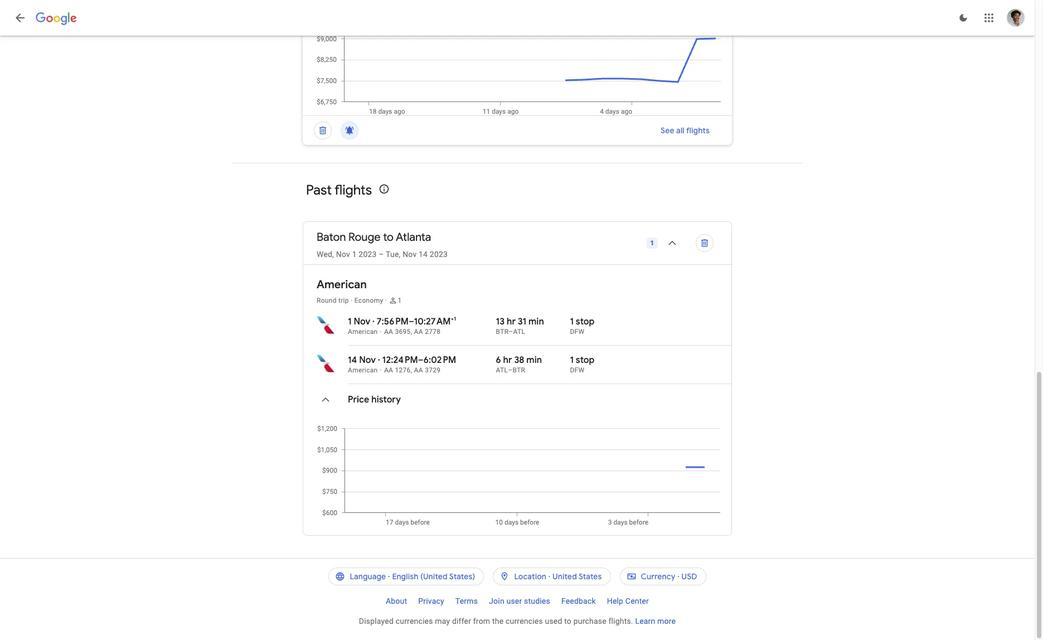 Task type: vqa. For each thing, say whether or not it's contained in the screenshot.
DFW to the top
yes



Task type: describe. For each thing, give the bounding box(es) containing it.
1 vertical spatial price history graph image
[[312, 424, 732, 526]]

nov left 12:24 pm
[[359, 355, 376, 366]]

2778
[[425, 328, 441, 336]]

airline logo image for 14
[[317, 355, 335, 373]]

to inside baton rouge to atlanta wed, nov 1 2023 – tue, nov 14 2023
[[383, 230, 394, 244]]

more
[[658, 617, 676, 626]]

tue,
[[386, 250, 401, 259]]

currency
[[641, 572, 676, 582]]

feedback link
[[556, 592, 602, 610]]

6 hr 38 min atl – btr
[[496, 355, 542, 374]]

1 stop dfw for 6 hr 38 min
[[570, 355, 595, 374]]

1 stop dfw for 13 hr 31 min
[[570, 316, 595, 336]]

about link
[[380, 592, 413, 610]]

stop for 13 hr 31 min
[[576, 316, 595, 327]]

differ
[[452, 617, 471, 626]]

states)
[[449, 572, 475, 582]]

6
[[496, 355, 501, 366]]

english
[[392, 572, 419, 582]]

1 vertical spatial flights
[[335, 182, 372, 199]]

atl inside 13 hr 31 min btr – atl
[[513, 328, 525, 336]]

btr inside 6 hr 38 min atl – btr
[[513, 366, 525, 374]]

united
[[553, 572, 577, 582]]

38
[[514, 355, 524, 366]]

0 vertical spatial flights
[[686, 125, 710, 136]]

see
[[661, 125, 675, 136]]

terms
[[456, 597, 478, 606]]

rouge
[[349, 230, 381, 244]]

may
[[435, 617, 450, 626]]

dfw for 13 hr 31 min
[[570, 328, 585, 336]]

stop for 6 hr 38 min
[[576, 355, 595, 366]]

remove saved flight image
[[691, 230, 718, 257]]

go back image
[[13, 11, 27, 25]]

, for 12:24 pm
[[411, 366, 412, 374]]

1 horizontal spatial to
[[564, 617, 572, 626]]

6:02 pm
[[424, 355, 456, 366]]

usd
[[682, 572, 697, 582]]

economy
[[355, 297, 383, 304]]

– inside 7:56 pm – 10:27 am + 1
[[409, 316, 414, 327]]

aa down 7:56 pm on the left
[[384, 328, 393, 336]]

7:56 pm – 10:27 am + 1
[[377, 315, 456, 327]]

13
[[496, 316, 505, 327]]

see all flights
[[661, 125, 710, 136]]

feedback
[[561, 597, 596, 606]]

center
[[626, 597, 649, 606]]

13 hr 31 min btr – atl
[[496, 316, 544, 336]]

from
[[473, 617, 490, 626]]

31
[[518, 316, 526, 327]]

aa 1276 , aa 3729
[[384, 366, 441, 374]]

– inside 6 hr 38 min atl – btr
[[508, 366, 513, 374]]

help center
[[607, 597, 649, 606]]

nov right the tue,
[[403, 250, 417, 259]]

learn more about past flights image
[[379, 183, 390, 195]]

0 horizontal spatial 14
[[348, 355, 357, 366]]

history
[[372, 394, 401, 405]]

trip
[[338, 297, 349, 304]]

10:27 am
[[414, 316, 451, 327]]

hr for 6
[[503, 355, 512, 366]]

1276
[[395, 366, 411, 374]]

change appearance image
[[950, 4, 977, 31]]

1 passenger text field
[[398, 296, 402, 305]]

3695
[[395, 328, 411, 336]]

baton rouge to atlanta wed, nov 1 2023 – tue, nov 14 2023
[[317, 230, 448, 259]]

airline logo image for 1
[[317, 316, 335, 334]]

price history
[[348, 394, 401, 405]]

3729
[[425, 366, 441, 374]]

round
[[317, 297, 337, 304]]

+
[[451, 315, 454, 322]]

1 2023 from the left
[[359, 250, 377, 259]]

location
[[514, 572, 547, 582]]

1 vertical spatial price history graph application
[[312, 424, 732, 526]]

language
[[350, 572, 386, 582]]

american for 1
[[348, 328, 378, 336]]

min for 13 hr 31 min
[[529, 316, 544, 327]]

atlanta
[[396, 230, 431, 244]]

1 right '31'
[[570, 316, 574, 327]]

1 up 7:56 pm on the left
[[398, 297, 402, 304]]

about
[[386, 597, 407, 606]]

user
[[507, 597, 522, 606]]



Task type: locate. For each thing, give the bounding box(es) containing it.
1 down round trip economy
[[348, 316, 352, 327]]

american down 1 nov
[[348, 328, 378, 336]]

currencies down privacy
[[396, 617, 433, 626]]

1 horizontal spatial 14
[[419, 250, 428, 259]]

1 left remove saved flight "icon"
[[650, 239, 654, 247]]

btr
[[496, 328, 509, 336], [513, 366, 525, 374]]

hr
[[507, 316, 516, 327], [503, 355, 512, 366]]

0 horizontal spatial currencies
[[396, 617, 433, 626]]

1 vertical spatial 14
[[348, 355, 357, 366]]

, down the "12:24 pm – 6:02 pm"
[[411, 366, 412, 374]]

aa 3695 , aa 2778
[[384, 328, 441, 336]]

1 horizontal spatial btr
[[513, 366, 525, 374]]

1 currencies from the left
[[396, 617, 433, 626]]

1 airline logo image from the top
[[317, 316, 335, 334]]

min inside 13 hr 31 min btr – atl
[[529, 316, 544, 327]]

1 vertical spatial stop
[[576, 355, 595, 366]]

studies
[[524, 597, 550, 606]]

used
[[545, 617, 562, 626]]

2023
[[359, 250, 377, 259], [430, 250, 448, 259]]

7:56 pm
[[377, 316, 409, 327]]

displayed
[[359, 617, 394, 626]]

, down 7:56 pm – 10:27 am + 1
[[411, 328, 412, 336]]

–
[[379, 250, 384, 259], [409, 316, 414, 327], [509, 328, 513, 336], [418, 355, 424, 366], [508, 366, 513, 374]]

currencies down join user studies
[[506, 617, 543, 626]]

join user studies link
[[484, 592, 556, 610]]

– inside 13 hr 31 min btr – atl
[[509, 328, 513, 336]]

14 down 1 nov
[[348, 355, 357, 366]]

0 horizontal spatial flights
[[335, 182, 372, 199]]

2 , from the top
[[411, 366, 412, 374]]

14
[[419, 250, 428, 259], [348, 355, 357, 366]]

0 vertical spatial airline logo image
[[317, 316, 335, 334]]

flights left learn more about past flights element
[[335, 182, 372, 199]]

help center link
[[602, 592, 655, 610]]

2 currencies from the left
[[506, 617, 543, 626]]

american for 14
[[348, 366, 378, 374]]

1 dfw from the top
[[570, 328, 585, 336]]

2023 down rouge
[[359, 250, 377, 259]]

(united
[[421, 572, 448, 582]]

nov
[[336, 250, 350, 259], [403, 250, 417, 259], [354, 316, 370, 327], [359, 355, 376, 366]]

displayed currencies may differ from the currencies used to purchase flights. learn more
[[359, 617, 676, 626]]

nov right wed,
[[336, 250, 350, 259]]

0 vertical spatial price history graph image
[[312, 13, 732, 115]]

all
[[676, 125, 685, 136]]

1 vertical spatial 1 stop dfw
[[570, 355, 595, 374]]

0 horizontal spatial atl
[[496, 366, 508, 374]]

12:24 pm – 6:02 pm
[[382, 355, 456, 366]]

2023 down atlanta
[[430, 250, 448, 259]]

past
[[306, 182, 332, 199]]

to
[[383, 230, 394, 244], [564, 617, 572, 626]]

1 vertical spatial dfw
[[570, 366, 585, 374]]

1 horizontal spatial atl
[[513, 328, 525, 336]]

min right the 38
[[527, 355, 542, 366]]

1 vertical spatial atl
[[496, 366, 508, 374]]

help
[[607, 597, 624, 606]]

price
[[348, 394, 369, 405]]

airline logo image
[[317, 316, 335, 334], [317, 355, 335, 373]]

2 2023 from the left
[[430, 250, 448, 259]]

2 stop from the top
[[576, 355, 595, 366]]

join
[[489, 597, 505, 606]]

2 vertical spatial american
[[348, 366, 378, 374]]

2 1 stop dfw from the top
[[570, 355, 595, 374]]

english (united states)
[[392, 572, 475, 582]]

privacy
[[418, 597, 444, 606]]

1 nov
[[348, 316, 370, 327]]

round trip economy
[[317, 297, 383, 304]]

1 stop dfw
[[570, 316, 595, 336], [570, 355, 595, 374]]

1 down rouge
[[352, 250, 357, 259]]

atl inside 6 hr 38 min atl – btr
[[496, 366, 508, 374]]

airline logo image down 'round'
[[317, 316, 335, 334]]

0 vertical spatial atl
[[513, 328, 525, 336]]

0 vertical spatial hr
[[507, 316, 516, 327]]

disable email notifications for solution, one way trip from tokyo to baton rouge.wed, nov 22 image
[[336, 117, 363, 144]]

12:24 pm
[[382, 355, 418, 366]]

0 vertical spatial btr
[[496, 328, 509, 336]]

1
[[650, 239, 654, 247], [352, 250, 357, 259], [398, 297, 402, 304], [454, 315, 456, 322], [348, 316, 352, 327], [570, 316, 574, 327], [570, 355, 574, 366]]

join user studies
[[489, 597, 550, 606]]

0 horizontal spatial to
[[383, 230, 394, 244]]

hr inside 13 hr 31 min btr – atl
[[507, 316, 516, 327]]

united states
[[553, 572, 602, 582]]

aa down the "12:24 pm – 6:02 pm"
[[414, 366, 423, 374]]

flights.
[[609, 617, 633, 626]]

price history graph application
[[312, 13, 732, 115], [312, 424, 732, 526]]

learn more about past flights element
[[379, 181, 390, 199]]

0 vertical spatial american
[[317, 278, 367, 292]]

1 vertical spatial min
[[527, 355, 542, 366]]

– inside baton rouge to atlanta wed, nov 1 2023 – tue, nov 14 2023
[[379, 250, 384, 259]]

1 inside baton rouge to atlanta wed, nov 1 2023 – tue, nov 14 2023
[[352, 250, 357, 259]]

min for 6 hr 38 min
[[527, 355, 542, 366]]

2 airline logo image from the top
[[317, 355, 335, 373]]

1 vertical spatial american
[[348, 328, 378, 336]]

0 vertical spatial 1 stop dfw
[[570, 316, 595, 336]]

1 vertical spatial ,
[[411, 366, 412, 374]]

1 stop from the top
[[576, 316, 595, 327]]

1 right 10:27 am
[[454, 315, 456, 322]]

1 vertical spatial hr
[[503, 355, 512, 366]]

btr down 13
[[496, 328, 509, 336]]

american
[[317, 278, 367, 292], [348, 328, 378, 336], [348, 366, 378, 374]]

1 vertical spatial btr
[[513, 366, 525, 374]]

to right used
[[564, 617, 572, 626]]

min inside 6 hr 38 min atl – btr
[[527, 355, 542, 366]]

hr for 13
[[507, 316, 516, 327]]

learn
[[635, 617, 655, 626]]

1 horizontal spatial flights
[[686, 125, 710, 136]]

american up trip
[[317, 278, 367, 292]]

to up the tue,
[[383, 230, 394, 244]]

1 right the 38
[[570, 355, 574, 366]]

baton
[[317, 230, 346, 244]]

aa
[[384, 328, 393, 336], [414, 328, 423, 336], [384, 366, 393, 374], [414, 366, 423, 374]]

0 vertical spatial min
[[529, 316, 544, 327]]

purchase
[[574, 617, 607, 626]]

terms link
[[450, 592, 484, 610]]

,
[[411, 328, 412, 336], [411, 366, 412, 374]]

0 horizontal spatial btr
[[496, 328, 509, 336]]

atl down '31'
[[513, 328, 525, 336]]

currencies
[[396, 617, 433, 626], [506, 617, 543, 626]]

0 vertical spatial to
[[383, 230, 394, 244]]

1 , from the top
[[411, 328, 412, 336]]

min right '31'
[[529, 316, 544, 327]]

14 inside baton rouge to atlanta wed, nov 1 2023 – tue, nov 14 2023
[[419, 250, 428, 259]]

0 vertical spatial price history graph application
[[312, 13, 732, 115]]

states
[[579, 572, 602, 582]]

0 vertical spatial ,
[[411, 328, 412, 336]]

1 vertical spatial to
[[564, 617, 572, 626]]

0 vertical spatial stop
[[576, 316, 595, 327]]

btr down the 38
[[513, 366, 525, 374]]

1 vertical spatial airline logo image
[[317, 355, 335, 373]]

1 1 stop dfw from the top
[[570, 316, 595, 336]]

nov down the economy
[[354, 316, 370, 327]]

0 horizontal spatial 2023
[[359, 250, 377, 259]]

min
[[529, 316, 544, 327], [527, 355, 542, 366]]

the
[[492, 617, 504, 626]]

14 down atlanta
[[419, 250, 428, 259]]

american down 14 nov
[[348, 366, 378, 374]]

dfw for 6 hr 38 min
[[570, 366, 585, 374]]

dfw
[[570, 328, 585, 336], [570, 366, 585, 374]]

atl
[[513, 328, 525, 336], [496, 366, 508, 374]]

flights right "all"
[[686, 125, 710, 136]]

atl down 6
[[496, 366, 508, 374]]

hr left '31'
[[507, 316, 516, 327]]

aa left 1276
[[384, 366, 393, 374]]

privacy link
[[413, 592, 450, 610]]

airline logo image left 14 nov
[[317, 355, 335, 373]]

remove saved flight, one way trip from tokyo to baton rouge.wed, nov 22 image
[[309, 117, 336, 144]]

1 inside 7:56 pm – 10:27 am + 1
[[454, 315, 456, 322]]

past flights
[[306, 182, 372, 199]]

hr inside 6 hr 38 min atl – btr
[[503, 355, 512, 366]]

flights
[[686, 125, 710, 136], [335, 182, 372, 199]]

hr right 6
[[503, 355, 512, 366]]

0 vertical spatial 14
[[419, 250, 428, 259]]

btr inside 13 hr 31 min btr – atl
[[496, 328, 509, 336]]

14 nov
[[348, 355, 376, 366]]

stop
[[576, 316, 595, 327], [576, 355, 595, 366]]

0 vertical spatial dfw
[[570, 328, 585, 336]]

, for 7:56 pm
[[411, 328, 412, 336]]

1 horizontal spatial 2023
[[430, 250, 448, 259]]

learn more link
[[635, 617, 676, 626]]

1 horizontal spatial currencies
[[506, 617, 543, 626]]

2 dfw from the top
[[570, 366, 585, 374]]

wed,
[[317, 250, 334, 259]]

aa down 7:56 pm – 10:27 am + 1
[[414, 328, 423, 336]]

price history graph image
[[312, 13, 732, 115], [312, 424, 732, 526]]



